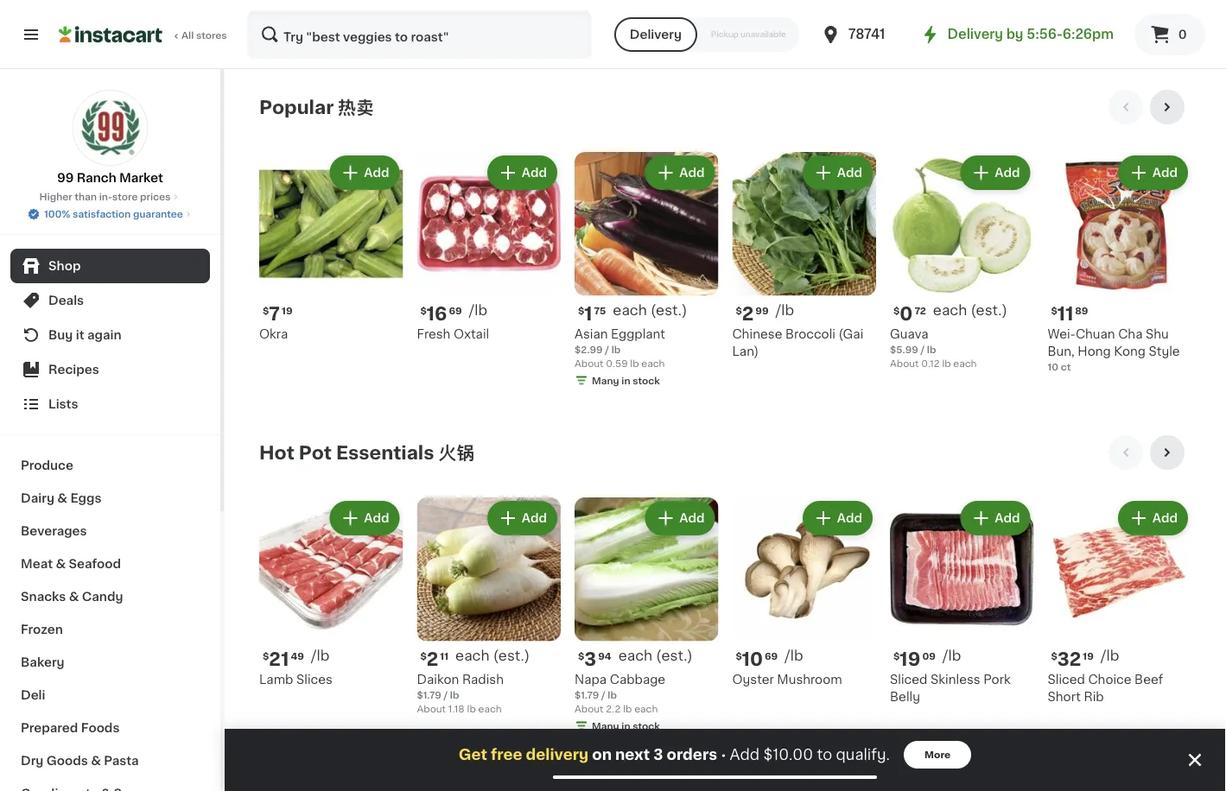 Task type: vqa. For each thing, say whether or not it's contained in the screenshot.


Task type: locate. For each thing, give the bounding box(es) containing it.
2 in from the top
[[622, 721, 630, 731]]

& inside 'snacks & candy' 'link'
[[69, 591, 79, 603]]

/lb up choice
[[1101, 649, 1119, 663]]

2 up chinese
[[742, 305, 754, 323]]

add button for $ 2 99
[[804, 157, 871, 188]]

(est.)
[[651, 304, 687, 318], [971, 304, 1007, 318], [493, 649, 530, 663], [656, 649, 693, 663]]

11 left 89
[[1057, 305, 1073, 323]]

0 horizontal spatial 11
[[440, 651, 448, 661]]

0 vertical spatial in
[[622, 376, 630, 385]]

$ for $ 1 75
[[578, 306, 584, 315]]

& left the candy
[[69, 591, 79, 603]]

service type group
[[614, 17, 800, 52]]

/ for cabbage
[[601, 690, 605, 700]]

$ up the daikon
[[420, 651, 427, 661]]

1 in from the top
[[622, 376, 630, 385]]

0
[[1178, 29, 1187, 41], [900, 305, 913, 323]]

shop link
[[10, 249, 210, 283]]

/lb for 2
[[776, 304, 794, 318]]

radish
[[462, 674, 504, 686]]

/ up 0.59
[[605, 345, 609, 354]]

49
[[291, 651, 304, 661]]

100%
[[44, 210, 70, 219]]

product group containing 32
[[1048, 498, 1191, 705]]

0 vertical spatial 69
[[449, 306, 462, 315]]

lb up 1.18
[[450, 690, 459, 700]]

many
[[592, 376, 619, 385], [592, 721, 619, 731]]

$
[[263, 306, 269, 315], [420, 306, 427, 315], [578, 306, 584, 315], [736, 306, 742, 315], [893, 306, 900, 315], [1051, 306, 1057, 315], [263, 651, 269, 661], [420, 651, 427, 661], [578, 651, 584, 661], [736, 651, 742, 661], [893, 651, 900, 661], [1051, 651, 1057, 661]]

/lb inside $19.09 per pound element
[[943, 649, 961, 663]]

/lb inside $21.49 per pound "element"
[[311, 649, 329, 663]]

each (est.) right 72
[[933, 304, 1007, 318]]

each (est.) inside $2.11 each (estimated) element
[[455, 649, 530, 663]]

$ 3 94
[[578, 651, 611, 669]]

main content
[[225, 69, 1226, 791]]

1 vertical spatial 11
[[440, 651, 448, 661]]

in for 3
[[622, 721, 630, 731]]

deli
[[21, 689, 45, 702]]

10
[[1048, 362, 1058, 372], [742, 651, 763, 669]]

69 inside $ 10 69
[[765, 651, 778, 661]]

$1.79 down napa
[[575, 690, 599, 700]]

(est.) inside $2.11 each (estimated) element
[[493, 649, 530, 663]]

in for 1
[[622, 376, 630, 385]]

& for snacks
[[69, 591, 79, 603]]

0 horizontal spatial 99
[[57, 172, 74, 184]]

$ 11 89
[[1051, 305, 1088, 323]]

2 many in stock from the top
[[592, 721, 660, 731]]

many in stock for 3
[[592, 721, 660, 731]]

chinese
[[732, 328, 782, 340]]

1 horizontal spatial 19
[[900, 651, 921, 669]]

lb up 2.2
[[608, 690, 617, 700]]

broccoli
[[785, 328, 835, 340]]

stock up next
[[633, 721, 660, 731]]

3 right next
[[653, 748, 663, 762]]

/lb right 09
[[943, 649, 961, 663]]

all stores link
[[59, 10, 228, 59]]

1 $1.79 from the left
[[417, 690, 441, 700]]

on
[[592, 748, 612, 762]]

0 horizontal spatial 2
[[427, 651, 438, 669]]

cha
[[1118, 328, 1143, 340]]

/lb inside the $10.69 per pound element
[[785, 649, 803, 663]]

by
[[1006, 28, 1023, 41]]

foods
[[81, 722, 120, 734]]

(est.) up cabbage
[[656, 649, 693, 663]]

(est.) up guava $5.99 / lb about 0.12 lb each
[[971, 304, 1007, 318]]

0 vertical spatial item carousel region
[[259, 90, 1191, 422]]

each inside the $3.94 each (estimated) 'element'
[[618, 649, 652, 663]]

19 right 32
[[1083, 651, 1094, 661]]

$ up short
[[1051, 651, 1057, 661]]

/lb up oxtail
[[469, 304, 487, 318]]

1 many from the top
[[592, 376, 619, 385]]

(est.) up radish
[[493, 649, 530, 663]]

each down radish
[[478, 704, 502, 714]]

each up cabbage
[[618, 649, 652, 663]]

add for $ 3 94
[[679, 512, 705, 524]]

7
[[269, 305, 280, 323]]

sliced up short
[[1048, 674, 1085, 686]]

pork
[[983, 674, 1011, 686]]

$10.69 per pound element
[[732, 648, 876, 671]]

1 vertical spatial in
[[622, 721, 630, 731]]

many for 3
[[592, 721, 619, 731]]

1 horizontal spatial 69
[[765, 651, 778, 661]]

0 horizontal spatial sliced
[[890, 674, 927, 686]]

0 horizontal spatial 3
[[584, 651, 596, 669]]

product group containing 11
[[1048, 152, 1191, 374]]

add button for $ 32 19
[[1120, 503, 1186, 534]]

product group
[[259, 152, 403, 343], [417, 152, 561, 343], [575, 152, 718, 391], [732, 152, 876, 360], [890, 152, 1034, 370], [1048, 152, 1191, 374], [259, 498, 403, 688], [417, 498, 561, 716], [575, 498, 718, 737], [732, 498, 876, 688], [890, 498, 1034, 705], [1048, 498, 1191, 705]]

1 horizontal spatial delivery
[[947, 28, 1003, 41]]

(est.) inside the $3.94 each (estimated) 'element'
[[656, 649, 693, 663]]

next
[[615, 748, 650, 762]]

$ up fresh
[[420, 306, 427, 315]]

5:56-
[[1027, 28, 1063, 41]]

0 horizontal spatial 0
[[900, 305, 913, 323]]

about for cabbage
[[575, 704, 604, 714]]

eggs
[[70, 492, 101, 505]]

stock
[[633, 376, 660, 385], [633, 721, 660, 731]]

$ inside $ 10 69
[[736, 651, 742, 661]]

99 up higher
[[57, 172, 74, 184]]

(est.) up eggplant
[[651, 304, 687, 318]]

bakery
[[21, 657, 64, 669]]

0 vertical spatial 11
[[1057, 305, 1073, 323]]

many down 2.2
[[592, 721, 619, 731]]

1 vertical spatial 2
[[427, 651, 438, 669]]

& left pasta
[[91, 755, 101, 767]]

each (est.) up eggplant
[[613, 304, 687, 318]]

mushroom
[[777, 674, 842, 686]]

69 right 16
[[449, 306, 462, 315]]

store
[[112, 192, 138, 202]]

$ up chinese
[[736, 306, 742, 315]]

product group containing 7
[[259, 152, 403, 343]]

each up eggplant
[[613, 304, 647, 318]]

about left 1.18
[[417, 704, 446, 714]]

about inside guava $5.99 / lb about 0.12 lb each
[[890, 359, 919, 368]]

each down cabbage
[[634, 704, 658, 714]]

all stores
[[181, 31, 227, 40]]

1 horizontal spatial 2
[[742, 305, 754, 323]]

& right "meat"
[[56, 558, 66, 570]]

1 vertical spatial item carousel region
[[259, 435, 1191, 767]]

about inside "daikon radish $1.79 / lb about 1.18 lb each"
[[417, 704, 446, 714]]

each up radish
[[455, 649, 490, 663]]

& for dairy
[[57, 492, 67, 505]]

many in stock
[[592, 376, 660, 385], [592, 721, 660, 731]]

$ left 72
[[893, 306, 900, 315]]

delivery
[[947, 28, 1003, 41], [630, 29, 682, 41]]

(gai
[[838, 328, 864, 340]]

wei-
[[1048, 328, 1076, 340]]

about down $2.99 at the top of the page
[[575, 359, 604, 368]]

94
[[598, 651, 611, 661]]

1 horizontal spatial 99
[[755, 306, 769, 315]]

each right 0.12
[[953, 359, 977, 368]]

many for 1
[[592, 376, 619, 385]]

$ inside $ 32 19
[[1051, 651, 1057, 661]]

dairy
[[21, 492, 54, 505]]

2 for /lb
[[742, 305, 754, 323]]

0 vertical spatial 99
[[57, 172, 74, 184]]

more button
[[904, 741, 971, 769]]

3 left 94
[[584, 651, 596, 669]]

about down the $5.99
[[890, 359, 919, 368]]

$ for $ 10 69
[[736, 651, 742, 661]]

higher than in-store prices
[[39, 192, 171, 202]]

0 vertical spatial stock
[[633, 376, 660, 385]]

get
[[459, 748, 487, 762]]

each (est.) inside the $3.94 each (estimated) 'element'
[[618, 649, 693, 663]]

1 vertical spatial many in stock
[[592, 721, 660, 731]]

$ left 94
[[578, 651, 584, 661]]

0 horizontal spatial 69
[[449, 306, 462, 315]]

/ down the daikon
[[444, 690, 448, 700]]

$ 1 75
[[578, 305, 606, 323]]

about inside napa cabbage $1.79 / lb about 2.2 lb each
[[575, 704, 604, 714]]

1 horizontal spatial 3
[[653, 748, 663, 762]]

0 horizontal spatial $1.79
[[417, 690, 441, 700]]

sliced for 19
[[890, 674, 927, 686]]

napa cabbage $1.79 / lb about 2.2 lb each
[[575, 674, 665, 714]]

popular 热卖
[[259, 98, 374, 116]]

each right 72
[[933, 304, 967, 318]]

lb right 0.59
[[630, 359, 639, 368]]

0 vertical spatial many
[[592, 376, 619, 385]]

19 left 09
[[900, 651, 921, 669]]

11 up the daikon
[[440, 651, 448, 661]]

3
[[584, 651, 596, 669], [653, 748, 663, 762]]

0 vertical spatial 0
[[1178, 29, 1187, 41]]

$1.79 for daikon
[[417, 690, 441, 700]]

& inside dairy & eggs link
[[57, 492, 67, 505]]

99 ranch market link
[[57, 90, 163, 187]]

in up next
[[622, 721, 630, 731]]

1 horizontal spatial 0
[[1178, 29, 1187, 41]]

$ inside $ 2 99
[[736, 306, 742, 315]]

75
[[594, 306, 606, 315]]

$1.79 inside "daikon radish $1.79 / lb about 1.18 lb each"
[[417, 690, 441, 700]]

(est.) inside "$0.72 each (estimated)" element
[[971, 304, 1007, 318]]

delivery inside button
[[630, 29, 682, 41]]

each (est.) inside "$0.72 each (estimated)" element
[[933, 304, 1007, 318]]

candy
[[82, 591, 123, 603]]

11 inside the $ 2 11
[[440, 651, 448, 661]]

/ for radish
[[444, 690, 448, 700]]

sliced skinless pork belly
[[890, 674, 1011, 703]]

$2.99 per pound element
[[732, 303, 876, 325]]

guarantee
[[133, 210, 183, 219]]

99 up chinese
[[755, 306, 769, 315]]

69 inside $ 16 69 /lb
[[449, 306, 462, 315]]

$ inside $ 11 89
[[1051, 306, 1057, 315]]

1 stock from the top
[[633, 376, 660, 385]]

(est.) for 1
[[651, 304, 687, 318]]

69 up oyster mushroom
[[765, 651, 778, 661]]

/ inside napa cabbage $1.79 / lb about 2.2 lb each
[[601, 690, 605, 700]]

shop
[[48, 260, 81, 272]]

/ up 0.12
[[921, 345, 925, 354]]

19
[[282, 306, 293, 315], [900, 651, 921, 669], [1083, 651, 1094, 661]]

/
[[605, 345, 609, 354], [921, 345, 925, 354], [444, 690, 448, 700], [601, 690, 605, 700]]

$ for $ 2 11
[[420, 651, 427, 661]]

$ inside $ 1 75
[[578, 306, 584, 315]]

product group containing 0
[[890, 152, 1034, 370]]

$ 2 99
[[736, 305, 769, 323]]

火锅
[[438, 444, 475, 462]]

0 horizontal spatial 19
[[282, 306, 293, 315]]

•
[[721, 748, 726, 762]]

hot pot essentials 火锅
[[259, 444, 475, 462]]

/ down napa
[[601, 690, 605, 700]]

add for $ 21 49
[[364, 512, 389, 524]]

$19.09 per pound element
[[890, 648, 1034, 671]]

$2.11 each (estimated) element
[[417, 648, 561, 671]]

2 sliced from the left
[[1048, 674, 1085, 686]]

$ left 75
[[578, 306, 584, 315]]

1 vertical spatial stock
[[633, 721, 660, 731]]

19 right 7 in the top of the page
[[282, 306, 293, 315]]

0 vertical spatial 10
[[1048, 362, 1058, 372]]

each down eggplant
[[641, 359, 665, 368]]

0 vertical spatial 2
[[742, 305, 754, 323]]

2 stock from the top
[[633, 721, 660, 731]]

2 $1.79 from the left
[[575, 690, 599, 700]]

item carousel region
[[259, 90, 1191, 422], [259, 435, 1191, 767]]

bun,
[[1048, 345, 1075, 357]]

stock for 1
[[633, 376, 660, 385]]

choice
[[1088, 674, 1131, 686]]

item carousel region containing popular 热卖
[[259, 90, 1191, 422]]

treatment tracker modal dialog
[[225, 729, 1226, 791]]

$ up oyster
[[736, 651, 742, 661]]

(est.) inside $1.75 each (estimated) element
[[651, 304, 687, 318]]

/ inside "asian eggplant $2.99 / lb about 0.59 lb each"
[[605, 345, 609, 354]]

many in stock down 0.59
[[592, 376, 660, 385]]

(est.) for 3
[[656, 649, 693, 663]]

3 inside 'element'
[[584, 651, 596, 669]]

each (est.) up radish
[[455, 649, 530, 663]]

shu
[[1146, 328, 1169, 340]]

1 sliced from the left
[[890, 674, 927, 686]]

1 vertical spatial 99
[[755, 306, 769, 315]]

add for $ 10 69
[[837, 512, 862, 524]]

$ inside $ 19 09
[[893, 651, 900, 661]]

sliced up belly
[[890, 674, 927, 686]]

99 ranch market logo image
[[72, 90, 148, 166]]

add
[[364, 167, 389, 179], [522, 167, 547, 179], [679, 167, 705, 179], [837, 167, 862, 179], [995, 167, 1020, 179], [1152, 167, 1178, 179], [364, 512, 389, 524], [522, 512, 547, 524], [679, 512, 705, 524], [837, 512, 862, 524], [995, 512, 1020, 524], [1152, 512, 1178, 524], [730, 748, 760, 762]]

many in stock for 1
[[592, 376, 660, 385]]

1 vertical spatial 10
[[742, 651, 763, 669]]

about inside "asian eggplant $2.99 / lb about 0.59 lb each"
[[575, 359, 604, 368]]

$ inside $ 21 49
[[263, 651, 269, 661]]

each (est.) up cabbage
[[618, 649, 693, 663]]

19 inside $ 32 19
[[1083, 651, 1094, 661]]

&
[[57, 492, 67, 505], [56, 558, 66, 570], [69, 591, 79, 603], [91, 755, 101, 767]]

sliced inside sliced skinless pork belly
[[890, 674, 927, 686]]

0 vertical spatial many in stock
[[592, 376, 660, 385]]

buy it again
[[48, 329, 122, 341]]

$ inside the $ 7 19
[[263, 306, 269, 315]]

1 vertical spatial 0
[[900, 305, 913, 323]]

1 horizontal spatial $1.79
[[575, 690, 599, 700]]

2 horizontal spatial 19
[[1083, 651, 1094, 661]]

1 vertical spatial many
[[592, 721, 619, 731]]

each
[[613, 304, 647, 318], [933, 304, 967, 318], [641, 359, 665, 368], [953, 359, 977, 368], [455, 649, 490, 663], [618, 649, 652, 663], [478, 704, 502, 714], [634, 704, 658, 714]]

many in stock down 2.2
[[592, 721, 660, 731]]

1 horizontal spatial sliced
[[1048, 674, 1085, 686]]

ct
[[1061, 362, 1071, 372]]

$ inside the $ 3 94
[[578, 651, 584, 661]]

2 many from the top
[[592, 721, 619, 731]]

19 for 7
[[282, 306, 293, 315]]

/lb up oyster mushroom
[[785, 649, 803, 663]]

/lb inside $2.99 per pound element
[[776, 304, 794, 318]]

/ for eggplant
[[605, 345, 609, 354]]

/lb right $ 2 99
[[776, 304, 794, 318]]

0 horizontal spatial delivery
[[630, 29, 682, 41]]

None search field
[[247, 10, 592, 59]]

10 left ct
[[1048, 362, 1058, 372]]

$ for $ 3 94
[[578, 651, 584, 661]]

$2.99
[[575, 345, 603, 354]]

$ up okra
[[263, 306, 269, 315]]

each (est.) inside $1.75 each (estimated) element
[[613, 304, 687, 318]]

10 up oyster
[[742, 651, 763, 669]]

beverages link
[[10, 515, 210, 548]]

& left eggs
[[57, 492, 67, 505]]

$5.99
[[890, 345, 918, 354]]

$1.79 inside napa cabbage $1.79 / lb about 2.2 lb each
[[575, 690, 599, 700]]

sliced
[[890, 674, 927, 686], [1048, 674, 1085, 686]]

kong
[[1114, 345, 1146, 357]]

1 horizontal spatial 11
[[1057, 305, 1073, 323]]

sliced inside sliced choice beef short rib
[[1048, 674, 1085, 686]]

1 many in stock from the top
[[592, 376, 660, 385]]

add for $ 19 09
[[995, 512, 1020, 524]]

many down 0.59
[[592, 376, 619, 385]]

add for $ 32 19
[[1152, 512, 1178, 524]]

$ inside the $ 2 11
[[420, 651, 427, 661]]

each inside "$0.72 each (estimated)" element
[[933, 304, 967, 318]]

$ up the wei-
[[1051, 306, 1057, 315]]

$ inside $ 16 69 /lb
[[420, 306, 427, 315]]

hot
[[259, 444, 294, 462]]

add button for $ 10 69
[[804, 503, 871, 534]]

$1.79 down the daikon
[[417, 690, 441, 700]]

1 vertical spatial 69
[[765, 651, 778, 661]]

in down 0.59
[[622, 376, 630, 385]]

stock down "asian eggplant $2.99 / lb about 0.59 lb each"
[[633, 376, 660, 385]]

instacart logo image
[[59, 24, 162, 45]]

/lb for 21
[[311, 649, 329, 663]]

each (est.) for 0
[[933, 304, 1007, 318]]

add for $ 0 72
[[995, 167, 1020, 179]]

1 vertical spatial 3
[[653, 748, 663, 762]]

0 vertical spatial 3
[[584, 651, 596, 669]]

in
[[622, 376, 630, 385], [622, 721, 630, 731]]

delivery by 5:56-6:26pm link
[[920, 24, 1114, 45]]

each inside napa cabbage $1.79 / lb about 2.2 lb each
[[634, 704, 658, 714]]

market
[[119, 172, 163, 184]]

$ 19 09
[[893, 651, 936, 669]]

/ inside "daikon radish $1.79 / lb about 1.18 lb each"
[[444, 690, 448, 700]]

$ up the lamb
[[263, 651, 269, 661]]

about left 2.2
[[575, 704, 604, 714]]

热卖
[[338, 98, 374, 116]]

& inside 'meat & seafood' link
[[56, 558, 66, 570]]

meat
[[21, 558, 53, 570]]

1 horizontal spatial 10
[[1048, 362, 1058, 372]]

$ for $ 11 89
[[1051, 306, 1057, 315]]

19 inside the $ 7 19
[[282, 306, 293, 315]]

$16.69 per pound element
[[417, 303, 561, 325]]

$ left 09
[[893, 651, 900, 661]]

2 up the daikon
[[427, 651, 438, 669]]

sliced for 32
[[1048, 674, 1085, 686]]

/lb inside $32.19 per pound element
[[1101, 649, 1119, 663]]

2 item carousel region from the top
[[259, 435, 1191, 767]]

/lb right the 49
[[311, 649, 329, 663]]

1 item carousel region from the top
[[259, 90, 1191, 422]]

$ inside $ 0 72
[[893, 306, 900, 315]]

2
[[742, 305, 754, 323], [427, 651, 438, 669]]



Task type: describe. For each thing, give the bounding box(es) containing it.
oxtail
[[454, 328, 489, 340]]

about for radish
[[417, 704, 446, 714]]

snacks
[[21, 591, 66, 603]]

orders
[[667, 748, 717, 762]]

wei-chuan cha shu bun, hong kong style 10 ct
[[1048, 328, 1180, 372]]

bakery link
[[10, 646, 210, 679]]

69 for 10
[[765, 651, 778, 661]]

daikon radish $1.79 / lb about 1.18 lb each
[[417, 674, 504, 714]]

& inside dry goods & pasta link
[[91, 755, 101, 767]]

0 inside button
[[1178, 29, 1187, 41]]

11 inside the product group
[[1057, 305, 1073, 323]]

dairy & eggs
[[21, 492, 101, 505]]

oyster mushroom
[[732, 674, 842, 686]]

each inside $1.75 each (estimated) element
[[613, 304, 647, 318]]

hong
[[1078, 345, 1111, 357]]

/ inside guava $5.99 / lb about 0.12 lb each
[[921, 345, 925, 354]]

stores
[[196, 31, 227, 40]]

$ 32 19
[[1051, 651, 1094, 669]]

asian eggplant $2.99 / lb about 0.59 lb each
[[575, 328, 665, 368]]

69 for 16
[[449, 306, 462, 315]]

produce link
[[10, 449, 210, 482]]

about for eggplant
[[575, 359, 604, 368]]

product group containing 1
[[575, 152, 718, 391]]

guava $5.99 / lb about 0.12 lb each
[[890, 328, 977, 368]]

oyster
[[732, 674, 774, 686]]

goods
[[46, 755, 88, 767]]

prepared foods
[[21, 722, 120, 734]]

09
[[922, 651, 936, 661]]

add button for $ 21 49
[[331, 503, 398, 534]]

pasta
[[104, 755, 139, 767]]

product group containing 21
[[259, 498, 403, 688]]

$32.19 per pound element
[[1048, 648, 1191, 671]]

daikon
[[417, 674, 459, 686]]

seafood
[[69, 558, 121, 570]]

fresh
[[417, 328, 451, 340]]

dry goods & pasta link
[[10, 745, 210, 778]]

lan)
[[732, 345, 759, 357]]

78741
[[848, 28, 885, 41]]

$ 21 49
[[263, 651, 304, 669]]

$ for $ 2 99
[[736, 306, 742, 315]]

lb up 0.12
[[927, 345, 936, 354]]

napa
[[575, 674, 607, 686]]

99 ranch market
[[57, 172, 163, 184]]

each inside "daikon radish $1.79 / lb about 1.18 lb each"
[[478, 704, 502, 714]]

100% satisfaction guarantee button
[[27, 204, 193, 221]]

(est.) for 2
[[493, 649, 530, 663]]

lb right 1.18
[[467, 704, 476, 714]]

/lb for 19
[[943, 649, 961, 663]]

& for meat
[[56, 558, 66, 570]]

higher
[[39, 192, 72, 202]]

$21.49 per pound element
[[259, 648, 403, 671]]

lists link
[[10, 387, 210, 422]]

meat & seafood
[[21, 558, 121, 570]]

Search field
[[249, 12, 590, 57]]

to
[[817, 748, 832, 762]]

chinese broccoli (gai lan)
[[732, 328, 864, 357]]

add button for $ 3 94
[[647, 503, 713, 534]]

each inside "asian eggplant $2.99 / lb about 0.59 lb each"
[[641, 359, 665, 368]]

each inside guava $5.99 / lb about 0.12 lb each
[[953, 359, 977, 368]]

qualify.
[[836, 748, 890, 762]]

0 button
[[1134, 14, 1205, 55]]

add inside treatment tracker modal dialog
[[730, 748, 760, 762]]

$ 2 11
[[420, 651, 448, 669]]

get free delivery on next 3 orders • add $10.00 to qualify.
[[459, 748, 890, 762]]

add for $ 1 75
[[679, 167, 705, 179]]

product group containing 3
[[575, 498, 718, 737]]

snacks & candy
[[21, 591, 123, 603]]

$ for $ 7 19
[[263, 306, 269, 315]]

$ 16 69 /lb
[[420, 304, 487, 323]]

cabbage
[[610, 674, 665, 686]]

16
[[427, 305, 447, 323]]

$ for $ 0 72
[[893, 306, 900, 315]]

ranch
[[77, 172, 116, 184]]

belly
[[890, 691, 920, 703]]

add button for $ 19 09
[[962, 503, 1029, 534]]

it
[[76, 329, 84, 341]]

1.18
[[448, 704, 465, 714]]

all
[[181, 31, 194, 40]]

essentials
[[336, 444, 434, 462]]

$3.94 each (estimated) element
[[575, 648, 718, 671]]

$ for $ 21 49
[[263, 651, 269, 661]]

0 inside the product group
[[900, 305, 913, 323]]

add button for $ 0 72
[[962, 157, 1029, 188]]

$1.79 for napa
[[575, 690, 599, 700]]

$ for $ 16 69 /lb
[[420, 306, 427, 315]]

than
[[75, 192, 97, 202]]

/lb inside $ 16 69 /lb
[[469, 304, 487, 318]]

99 inside $ 2 99
[[755, 306, 769, 315]]

in-
[[99, 192, 112, 202]]

lb right 2.2
[[623, 704, 632, 714]]

21
[[269, 651, 289, 669]]

delivery button
[[614, 17, 697, 52]]

chuan
[[1076, 328, 1115, 340]]

higher than in-store prices link
[[39, 190, 181, 204]]

slices
[[296, 674, 333, 686]]

beef
[[1135, 674, 1163, 686]]

deli link
[[10, 679, 210, 712]]

lamb slices
[[259, 674, 333, 686]]

delivery for delivery by 5:56-6:26pm
[[947, 28, 1003, 41]]

main content containing popular 热卖
[[225, 69, 1226, 791]]

add button for $ 2 11
[[489, 503, 556, 534]]

19 for 32
[[1083, 651, 1094, 661]]

/lb for 32
[[1101, 649, 1119, 663]]

each (est.) for 2
[[455, 649, 530, 663]]

product group containing 16
[[417, 152, 561, 343]]

product group containing 19
[[890, 498, 1034, 705]]

each (est.) for 3
[[618, 649, 693, 663]]

add button for $ 1 75
[[647, 157, 713, 188]]

rib
[[1084, 691, 1104, 703]]

each inside $2.11 each (estimated) element
[[455, 649, 490, 663]]

recipes
[[48, 364, 99, 376]]

delivery by 5:56-6:26pm
[[947, 28, 1114, 41]]

$ for $ 19 09
[[893, 651, 900, 661]]

lb right 0.12
[[942, 359, 951, 368]]

produce
[[21, 460, 73, 472]]

satisfaction
[[73, 210, 131, 219]]

$ 7 19
[[263, 305, 293, 323]]

delivery for delivery
[[630, 29, 682, 41]]

deals
[[48, 295, 84, 307]]

each (est.) for 1
[[613, 304, 687, 318]]

$0.72 each (estimated) element
[[890, 303, 1034, 325]]

6:26pm
[[1063, 28, 1114, 41]]

again
[[87, 329, 122, 341]]

(est.) for 0
[[971, 304, 1007, 318]]

item carousel region containing hot pot essentials 火锅
[[259, 435, 1191, 767]]

0 horizontal spatial 10
[[742, 651, 763, 669]]

lb up 0.59
[[611, 345, 621, 354]]

stock for 3
[[633, 721, 660, 731]]

$ for $ 32 19
[[1051, 651, 1057, 661]]

add for $ 2 11
[[522, 512, 547, 524]]

guava
[[890, 328, 928, 340]]

add for $ 2 99
[[837, 167, 862, 179]]

78741 button
[[821, 10, 924, 59]]

buy it again link
[[10, 318, 210, 353]]

product group containing 10
[[732, 498, 876, 688]]

/lb for 10
[[785, 649, 803, 663]]

snacks & candy link
[[10, 581, 210, 613]]

3 inside treatment tracker modal dialog
[[653, 748, 663, 762]]

$1.75 each (estimated) element
[[575, 303, 718, 325]]

lists
[[48, 398, 78, 410]]

2 for each (est.)
[[427, 651, 438, 669]]

32
[[1057, 651, 1081, 669]]

10 inside wei-chuan cha shu bun, hong kong style 10 ct
[[1048, 362, 1058, 372]]



